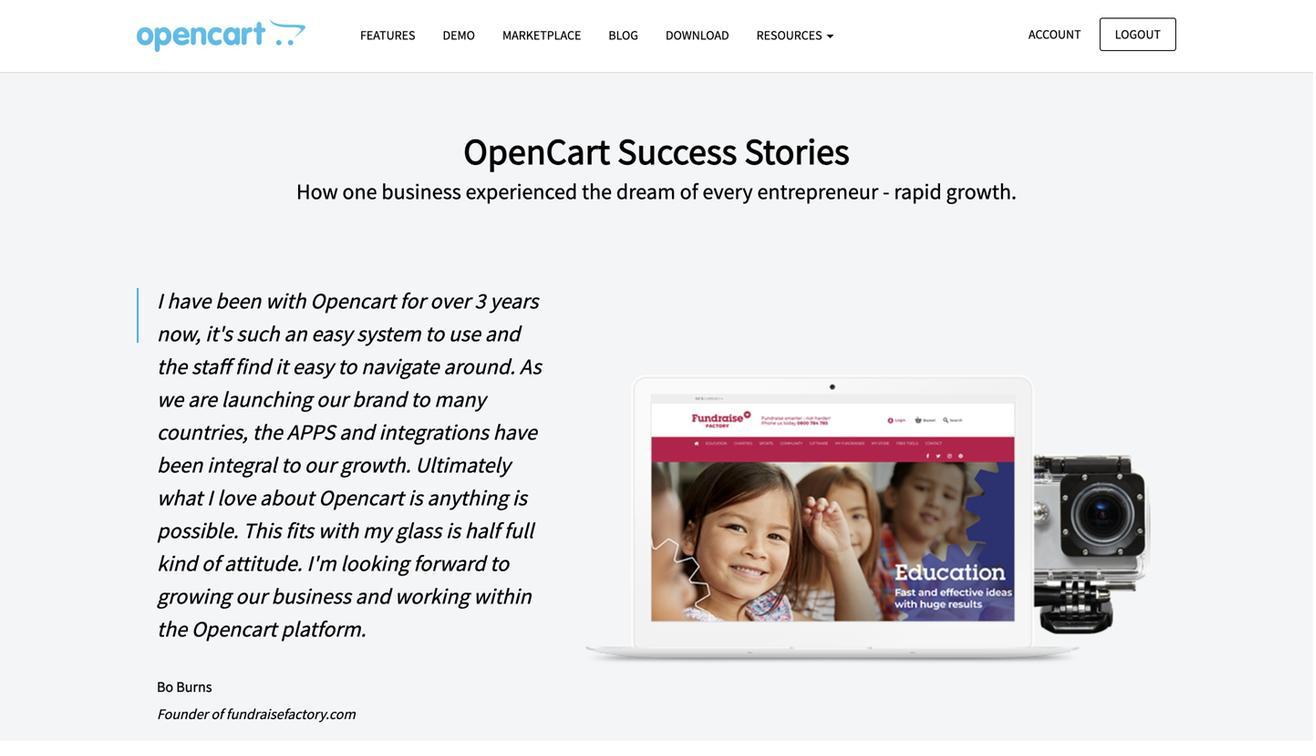 Task type: vqa. For each thing, say whether or not it's contained in the screenshot.
Account at the right
yes



Task type: locate. For each thing, give the bounding box(es) containing it.
0 horizontal spatial i
[[157, 287, 163, 315]]

1 horizontal spatial have
[[493, 419, 537, 446]]

0 horizontal spatial business
[[271, 583, 351, 610]]

1 vertical spatial of
[[202, 550, 220, 577]]

resources link
[[743, 19, 848, 51]]

staff
[[191, 353, 231, 380]]

our down attitude.
[[236, 583, 267, 610]]

business
[[382, 178, 461, 205], [271, 583, 351, 610]]

business right one
[[382, 178, 461, 205]]

of right founder
[[211, 706, 223, 724]]

the left dream
[[582, 178, 612, 205]]

growth. up my
[[340, 451, 411, 479]]

1 horizontal spatial i
[[207, 484, 213, 512]]

countries,
[[157, 419, 248, 446]]

1 vertical spatial with
[[318, 517, 359, 544]]

opencart
[[310, 287, 396, 315], [319, 484, 404, 512], [191, 616, 277, 643]]

0 vertical spatial been
[[215, 287, 261, 315]]

logout link
[[1100, 18, 1177, 51]]

resources
[[757, 27, 825, 43]]

0 vertical spatial our
[[317, 386, 348, 413]]

of
[[680, 178, 698, 205], [202, 550, 220, 577], [211, 706, 223, 724]]

with up i'm
[[318, 517, 359, 544]]

been
[[215, 287, 261, 315], [157, 451, 203, 479]]

easy right it at the left of the page
[[293, 353, 334, 380]]

an
[[284, 320, 307, 347]]

is
[[408, 484, 423, 512], [513, 484, 527, 512], [446, 517, 461, 544]]

1 vertical spatial business
[[271, 583, 351, 610]]

1 vertical spatial have
[[493, 419, 537, 446]]

2 vertical spatial and
[[355, 583, 391, 610]]

and down brand
[[340, 419, 375, 446]]

blog link
[[595, 19, 652, 51]]

we
[[157, 386, 183, 413]]

1 vertical spatial growth.
[[340, 451, 411, 479]]

use
[[449, 320, 481, 347]]

brand
[[352, 386, 407, 413]]

0 horizontal spatial growth.
[[340, 451, 411, 479]]

working
[[395, 583, 469, 610]]

1 horizontal spatial business
[[382, 178, 461, 205]]

easy right an
[[311, 320, 352, 347]]

3
[[475, 287, 486, 315]]

growth. inside the opencart success stories how one business experienced the dream of every entrepreneur - rapid growth.
[[946, 178, 1017, 205]]

many
[[434, 386, 486, 413]]

integral
[[207, 451, 277, 479]]

opencart up my
[[319, 484, 404, 512]]

to up brand
[[338, 353, 357, 380]]

of left every
[[680, 178, 698, 205]]

0 vertical spatial i
[[157, 287, 163, 315]]

marketplace
[[503, 27, 581, 43]]

is up full
[[513, 484, 527, 512]]

find
[[235, 353, 271, 380]]

been up it's
[[215, 287, 261, 315]]

growth. right rapid
[[946, 178, 1017, 205]]

with up an
[[266, 287, 306, 315]]

our
[[317, 386, 348, 413], [305, 451, 336, 479], [236, 583, 267, 610]]

kind
[[157, 550, 197, 577]]

is left half
[[446, 517, 461, 544]]

it
[[275, 353, 288, 380]]

growth.
[[946, 178, 1017, 205], [340, 451, 411, 479]]

and down looking
[[355, 583, 391, 610]]

are
[[188, 386, 217, 413]]

have
[[167, 287, 211, 315], [493, 419, 537, 446]]

and
[[485, 320, 520, 347], [340, 419, 375, 446], [355, 583, 391, 610]]

1 vertical spatial been
[[157, 451, 203, 479]]

have up ultimately
[[493, 419, 537, 446]]

possible.
[[157, 517, 239, 544]]

0 vertical spatial business
[[382, 178, 461, 205]]

with
[[266, 287, 306, 315], [318, 517, 359, 544]]

2 horizontal spatial is
[[513, 484, 527, 512]]

logout
[[1115, 26, 1161, 42]]

2 vertical spatial our
[[236, 583, 267, 610]]

0 horizontal spatial is
[[408, 484, 423, 512]]

0 vertical spatial have
[[167, 287, 211, 315]]

0 vertical spatial of
[[680, 178, 698, 205]]

system
[[357, 320, 421, 347]]

one
[[343, 178, 377, 205]]

0 vertical spatial opencart
[[310, 287, 396, 315]]

account
[[1029, 26, 1081, 42]]

half
[[465, 517, 500, 544]]

i up now,
[[157, 287, 163, 315]]

1 horizontal spatial growth.
[[946, 178, 1017, 205]]

is up glass at the bottom left
[[408, 484, 423, 512]]

full
[[504, 517, 534, 544]]

opencart
[[464, 128, 610, 174]]

bo burns
[[157, 678, 212, 696]]

i
[[157, 287, 163, 315], [207, 484, 213, 512]]

every
[[703, 178, 753, 205]]

opencart up "system"
[[310, 287, 396, 315]]

our down the 'apps'
[[305, 451, 336, 479]]

easy
[[311, 320, 352, 347], [293, 353, 334, 380]]

i left 'love'
[[207, 484, 213, 512]]

the
[[582, 178, 612, 205], [157, 353, 187, 380], [252, 419, 283, 446], [157, 616, 187, 643]]

been up what
[[157, 451, 203, 479]]

over
[[430, 287, 470, 315]]

business down i'm
[[271, 583, 351, 610]]

and down years
[[485, 320, 520, 347]]

forward
[[414, 550, 486, 577]]

features link
[[347, 19, 429, 51]]

our up the 'apps'
[[317, 386, 348, 413]]

for
[[400, 287, 426, 315]]

of right "kind"
[[202, 550, 220, 577]]

demo
[[443, 27, 475, 43]]

entrepreneur
[[758, 178, 879, 205]]

i have been with opencart for over 3 years now, it's such an easy system to use and the staff find it easy to navigate around. as we are launching our brand to many countries, the apps and integrations have been integral to our growth. ultimately what i love about opencart is anything is possible. this fits with my glass is half full kind of attitude. i'm looking forward to growing our business and working within the opencart platform.
[[157, 287, 541, 643]]

have up now,
[[167, 287, 211, 315]]

burns
[[176, 678, 212, 696]]

opencart down growing
[[191, 616, 277, 643]]

0 vertical spatial with
[[266, 287, 306, 315]]

years
[[490, 287, 538, 315]]

it's
[[205, 320, 232, 347]]

opencart - showcase image
[[137, 19, 306, 52]]

0 vertical spatial growth.
[[946, 178, 1017, 205]]

to
[[425, 320, 444, 347], [338, 353, 357, 380], [411, 386, 430, 413], [281, 451, 300, 479], [490, 550, 509, 577]]

0 horizontal spatial with
[[266, 287, 306, 315]]



Task type: describe. For each thing, give the bounding box(es) containing it.
-
[[883, 178, 890, 205]]

blog
[[609, 27, 638, 43]]

experienced
[[466, 178, 578, 205]]

rapid
[[894, 178, 942, 205]]

now,
[[157, 320, 201, 347]]

love
[[217, 484, 256, 512]]

founder
[[157, 706, 208, 724]]

stories
[[745, 128, 850, 174]]

account link
[[1013, 18, 1097, 51]]

how
[[296, 178, 338, 205]]

as
[[520, 353, 541, 380]]

0 horizontal spatial have
[[167, 287, 211, 315]]

the down growing
[[157, 616, 187, 643]]

glass
[[396, 517, 442, 544]]

fundraisefactory.com
[[226, 706, 356, 724]]

attitude.
[[224, 550, 303, 577]]

success
[[618, 128, 737, 174]]

to up about at the bottom
[[281, 451, 300, 479]]

my
[[363, 517, 391, 544]]

2 vertical spatial of
[[211, 706, 223, 724]]

1 horizontal spatial is
[[446, 517, 461, 544]]

to up within
[[490, 550, 509, 577]]

launching
[[221, 386, 312, 413]]

of inside the opencart success stories how one business experienced the dream of every entrepreneur - rapid growth.
[[680, 178, 698, 205]]

of inside i have been with opencart for over 3 years now, it's such an easy system to use and the staff find it easy to navigate around. as we are launching our brand to many countries, the apps and integrations have been integral to our growth. ultimately what i love about opencart is anything is possible. this fits with my glass is half full kind of attitude. i'm looking forward to growing our business and working within the opencart platform.
[[202, 550, 220, 577]]

navigate
[[361, 353, 439, 380]]

demo link
[[429, 19, 489, 51]]

business inside the opencart success stories how one business experienced the dream of every entrepreneur - rapid growth.
[[382, 178, 461, 205]]

1 vertical spatial our
[[305, 451, 336, 479]]

features
[[360, 27, 416, 43]]

growing
[[157, 583, 231, 610]]

0 horizontal spatial been
[[157, 451, 203, 479]]

within
[[474, 583, 531, 610]]

ultimately
[[415, 451, 511, 479]]

fits
[[286, 517, 314, 544]]

1 horizontal spatial with
[[318, 517, 359, 544]]

anything
[[427, 484, 508, 512]]

about
[[260, 484, 314, 512]]

the up we
[[157, 353, 187, 380]]

this
[[243, 517, 281, 544]]

1 vertical spatial i
[[207, 484, 213, 512]]

such
[[237, 320, 280, 347]]

0 vertical spatial and
[[485, 320, 520, 347]]

around.
[[444, 353, 515, 380]]

to left the use
[[425, 320, 444, 347]]

what
[[157, 484, 203, 512]]

download link
[[652, 19, 743, 51]]

2 vertical spatial opencart
[[191, 616, 277, 643]]

1 vertical spatial opencart
[[319, 484, 404, 512]]

apps
[[287, 419, 335, 446]]

growth. inside i have been with opencart for over 3 years now, it's such an easy system to use and the staff find it easy to navigate around. as we are launching our brand to many countries, the apps and integrations have been integral to our growth. ultimately what i love about opencart is anything is possible. this fits with my glass is half full kind of attitude. i'm looking forward to growing our business and working within the opencart platform.
[[340, 451, 411, 479]]

the inside the opencart success stories how one business experienced the dream of every entrepreneur - rapid growth.
[[582, 178, 612, 205]]

1 vertical spatial and
[[340, 419, 375, 446]]

business inside i have been with opencart for over 3 years now, it's such an easy system to use and the staff find it easy to navigate around. as we are launching our brand to many countries, the apps and integrations have been integral to our growth. ultimately what i love about opencart is anything is possible. this fits with my glass is half full kind of attitude. i'm looking forward to growing our business and working within the opencart platform.
[[271, 583, 351, 610]]

marketplace link
[[489, 19, 595, 51]]

looking
[[341, 550, 409, 577]]

bo
[[157, 678, 173, 696]]

0 vertical spatial easy
[[311, 320, 352, 347]]

1 vertical spatial easy
[[293, 353, 334, 380]]

dream
[[617, 178, 676, 205]]

i'm
[[307, 550, 336, 577]]

to up integrations
[[411, 386, 430, 413]]

opencart success stories how one business experienced the dream of every entrepreneur - rapid growth.
[[296, 128, 1017, 205]]

platform.
[[281, 616, 366, 643]]

the down launching
[[252, 419, 283, 446]]

1 horizontal spatial been
[[215, 287, 261, 315]]

integrations
[[379, 419, 489, 446]]

download
[[666, 27, 729, 43]]

founder of fundraisefactory.com
[[157, 706, 356, 724]]



